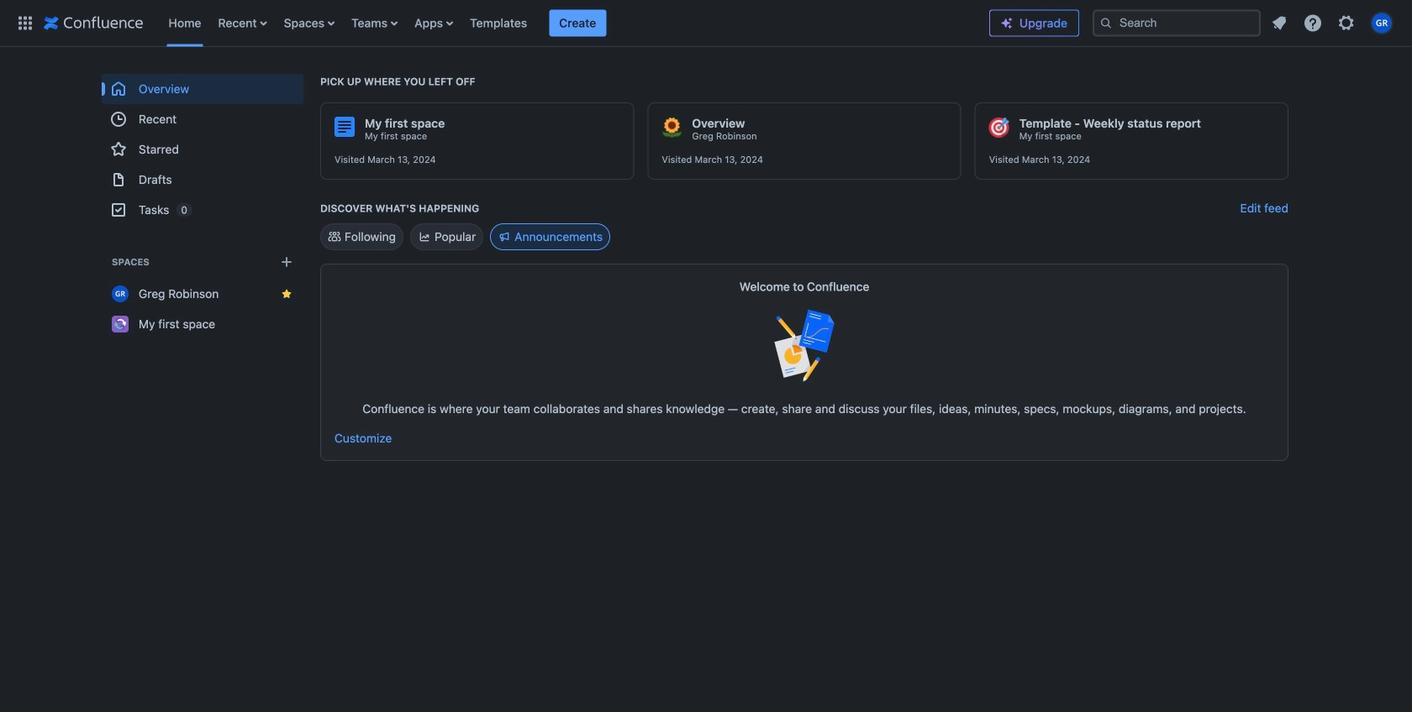 Task type: locate. For each thing, give the bounding box(es) containing it.
0 horizontal spatial list
[[160, 0, 989, 47]]

settings icon image
[[1336, 13, 1357, 33]]

:sunflower: image
[[662, 118, 682, 138]]

list item inside list
[[549, 10, 606, 37]]

group
[[102, 74, 303, 225]]

search image
[[1099, 16, 1113, 30]]

premium image
[[1000, 16, 1014, 30]]

global element
[[10, 0, 989, 47]]

banner
[[0, 0, 1412, 47]]

list item
[[549, 10, 606, 37]]

confluence image
[[44, 13, 143, 33], [44, 13, 143, 33]]

:dart: image
[[989, 118, 1009, 138], [989, 118, 1009, 138]]

None search field
[[1093, 10, 1261, 37]]

list
[[160, 0, 989, 47], [1264, 8, 1402, 38]]

1 horizontal spatial list
[[1264, 8, 1402, 38]]

help icon image
[[1303, 13, 1323, 33]]

:sunflower: image
[[662, 118, 682, 138]]

list for premium icon
[[1264, 8, 1402, 38]]

appswitcher icon image
[[15, 13, 35, 33]]



Task type: describe. For each thing, give the bounding box(es) containing it.
list for appswitcher icon
[[160, 0, 989, 47]]

Search field
[[1093, 10, 1261, 37]]

notification icon image
[[1269, 13, 1289, 33]]

create a space image
[[277, 252, 297, 272]]

unstar this space image
[[280, 287, 293, 301]]



Task type: vqa. For each thing, say whether or not it's contained in the screenshot.
Change view 'image'
no



